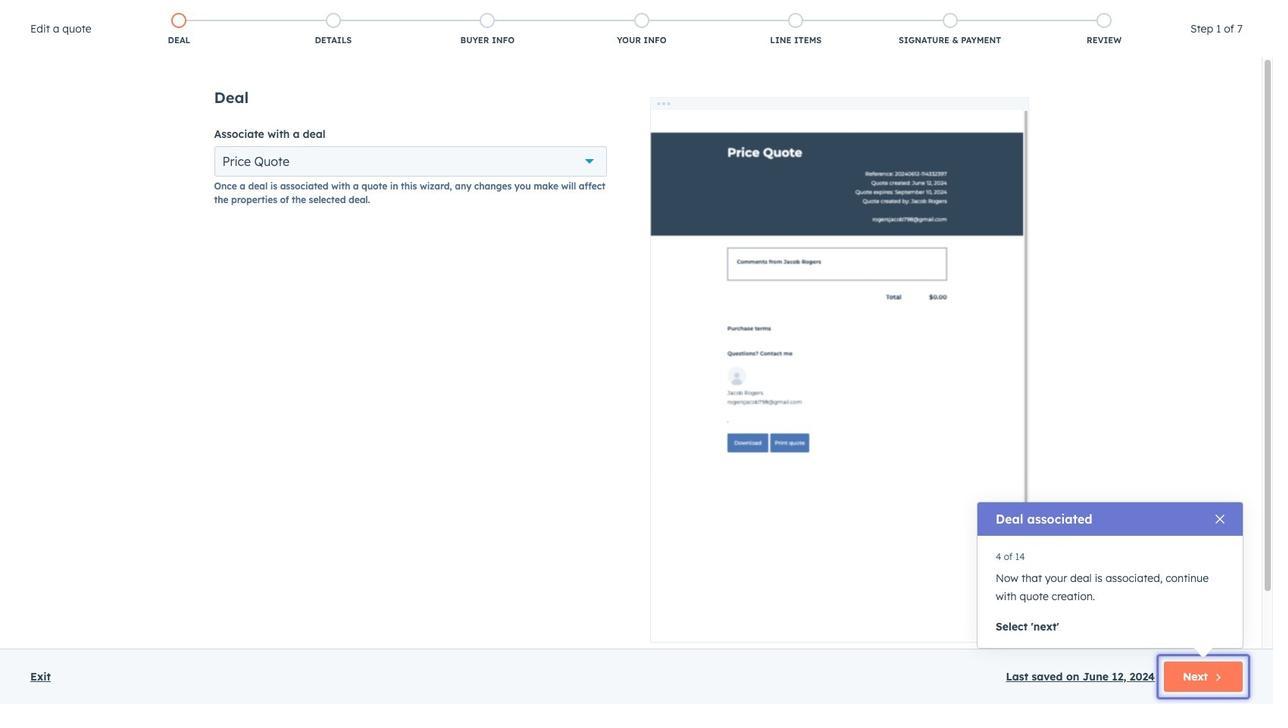 Task type: vqa. For each thing, say whether or not it's contained in the screenshot.
MAIN CONTENT
yes



Task type: describe. For each thing, give the bounding box(es) containing it.
review list item
[[1027, 10, 1182, 49]]

buyer info list item
[[411, 10, 565, 49]]

details list item
[[256, 10, 411, 49]]

line items list item
[[719, 10, 873, 49]]

2 press to sort. element from the left
[[435, 191, 440, 204]]

page section element
[[0, 0, 1274, 118]]

2 press to sort. image from the left
[[435, 191, 440, 201]]

2 column header from the left
[[1212, 180, 1274, 214]]

next page image
[[635, 263, 653, 282]]

deal list item
[[102, 10, 256, 49]]



Task type: locate. For each thing, give the bounding box(es) containing it.
1 horizontal spatial press to sort. image
[[435, 191, 440, 201]]

1 horizontal spatial column header
[[1212, 180, 1274, 214]]

0 horizontal spatial column header
[[454, 180, 644, 214]]

banner
[[36, 11, 1237, 39]]

signature & payment list item
[[873, 10, 1027, 49]]

column header
[[454, 180, 644, 214], [1212, 180, 1274, 214]]

your info list item
[[565, 10, 719, 49]]

banner inside page section element
[[36, 11, 1237, 39]]

close image
[[1216, 515, 1225, 524]]

main content
[[214, 88, 1048, 679]]

0 horizontal spatial press to sort. element
[[245, 191, 251, 204]]

press to sort. image
[[245, 191, 251, 201], [435, 191, 440, 201]]

1 press to sort. element from the left
[[245, 191, 251, 204]]

1 press to sort. image from the left
[[245, 191, 251, 201]]

press to sort. element
[[245, 191, 251, 204], [435, 191, 440, 204]]

list
[[102, 10, 1182, 49]]

1 column header from the left
[[454, 180, 644, 214]]

Search search field
[[36, 134, 221, 164]]

0 horizontal spatial press to sort. image
[[245, 191, 251, 201]]

1 horizontal spatial press to sort. element
[[435, 191, 440, 204]]



